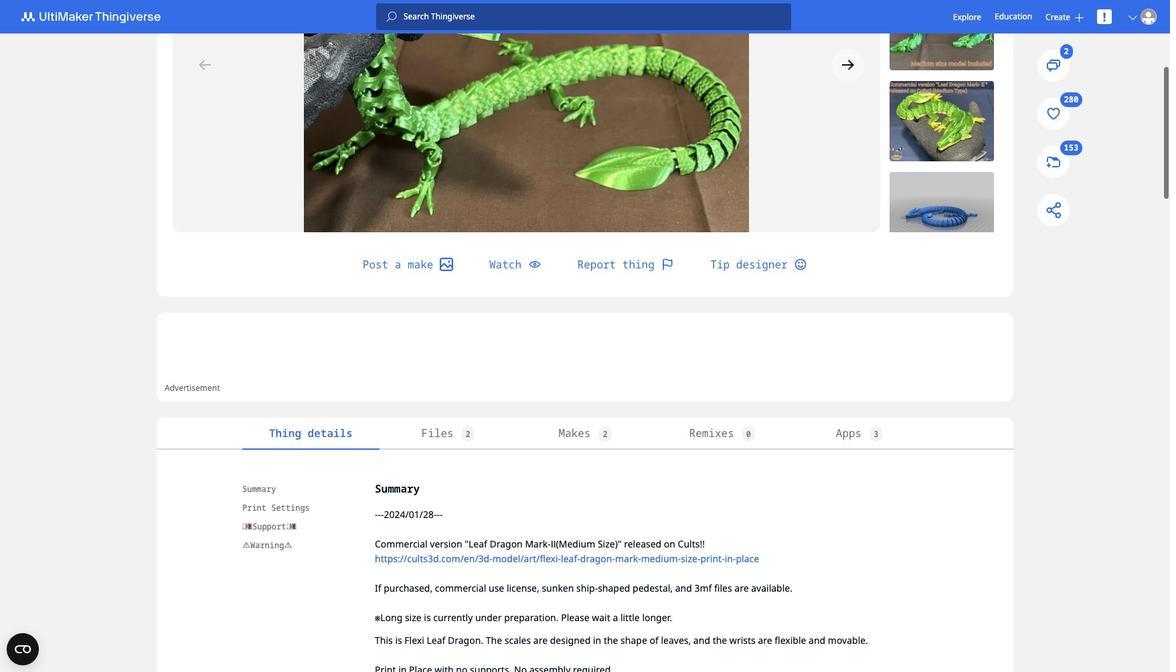 Task type: locate. For each thing, give the bounding box(es) containing it.
if
[[375, 582, 381, 595]]

1 thumbnail representing an image or video in the carousel image from the top
[[890, 0, 994, 70]]

💷support💷 button
[[242, 520, 343, 534]]

2 down create button
[[1065, 46, 1069, 57]]

preparation.
[[504, 611, 559, 624]]

⚠warning⚠ button
[[242, 538, 343, 553]]

advertisement
[[165, 382, 220, 394]]

the left wrists
[[713, 634, 727, 647]]

leaf
[[427, 634, 446, 647]]

movable.
[[828, 634, 869, 647]]

0 horizontal spatial are
[[534, 634, 548, 647]]

cults!!
[[678, 538, 705, 550]]

dragon.
[[448, 634, 484, 647]]

leaves,
[[661, 634, 691, 647]]

summary
[[375, 482, 420, 496], [242, 484, 276, 495]]

and right leaves,
[[694, 634, 711, 647]]

1 horizontal spatial the
[[713, 634, 727, 647]]

files
[[422, 426, 454, 441]]

0 horizontal spatial the
[[604, 634, 618, 647]]

longer.
[[642, 611, 672, 624]]

⚠warning⚠
[[242, 540, 292, 551]]

2 the from the left
[[713, 634, 727, 647]]

files
[[715, 582, 732, 595]]

1 - from the left
[[375, 508, 378, 521]]

wait
[[592, 611, 611, 624]]

2 right files
[[466, 429, 471, 440]]

shaped
[[598, 582, 631, 595]]

is right 'this'
[[395, 634, 402, 647]]

2 right makes
[[603, 429, 608, 440]]

1 horizontal spatial a
[[613, 611, 618, 624]]

designed
[[550, 634, 591, 647]]

wrists
[[730, 634, 756, 647]]

1 horizontal spatial 2
[[603, 429, 608, 440]]

2
[[1065, 46, 1069, 57], [466, 429, 471, 440], [603, 429, 608, 440]]

if purchased, commercial use license, sunken ship-shaped pedestal, and 3mf files are available.
[[375, 582, 793, 595]]

and right flexible
[[809, 634, 826, 647]]

0 vertical spatial is
[[424, 611, 431, 624]]

"leaf
[[465, 538, 487, 550]]

post a make link
[[347, 248, 469, 281]]

tip designer button
[[695, 248, 824, 281]]

0 horizontal spatial 2
[[466, 429, 471, 440]]

-
[[375, 508, 378, 521], [378, 508, 381, 521], [381, 508, 384, 521], [437, 508, 440, 521], [440, 508, 443, 521]]

1 horizontal spatial are
[[735, 582, 749, 595]]

report
[[578, 257, 616, 272]]

size)"
[[598, 538, 622, 550]]

create
[[1046, 11, 1071, 22]]

1 vertical spatial thumbnail representing an image or video in the carousel image
[[890, 81, 994, 161]]

3
[[874, 429, 879, 440]]

are right wrists
[[758, 634, 773, 647]]

released
[[624, 538, 662, 550]]

summary up print on the left of page
[[242, 484, 276, 495]]

https://cults3d.com/en/3d-
[[375, 552, 493, 565]]

thumbnail representing an image or video in the carousel image
[[890, 0, 994, 70], [890, 81, 994, 161], [890, 172, 994, 252]]

a right wait
[[613, 611, 618, 624]]

0 horizontal spatial and
[[676, 582, 692, 595]]

are
[[735, 582, 749, 595], [534, 634, 548, 647], [758, 634, 773, 647]]

sunken
[[542, 582, 574, 595]]

the
[[604, 634, 618, 647], [713, 634, 727, 647]]

purchased,
[[384, 582, 433, 595]]

dragon-
[[580, 552, 615, 565]]

print
[[242, 502, 267, 514]]

0 horizontal spatial a
[[395, 257, 401, 272]]

thing details button
[[242, 418, 380, 450]]

explore
[[953, 11, 982, 22]]

print settings
[[242, 502, 310, 514]]

2024/01/28-
[[384, 508, 437, 521]]

commercial
[[375, 538, 428, 550]]

education link
[[995, 9, 1033, 24]]

the right in
[[604, 634, 618, 647]]

report thing link
[[562, 248, 691, 281]]

size-
[[681, 552, 701, 565]]

carousel image representing the 3d design. either an user-provided picture or a 3d render. image
[[173, 0, 881, 232]]

thing details
[[269, 426, 353, 441]]

tip designer
[[711, 257, 788, 272]]

2 horizontal spatial and
[[809, 634, 826, 647]]

is
[[424, 611, 431, 624], [395, 634, 402, 647]]

0 vertical spatial thumbnail representing an image or video in the carousel image
[[890, 0, 994, 70]]

commercial
[[435, 582, 486, 595]]

0 horizontal spatial summary
[[242, 484, 276, 495]]

print-
[[701, 552, 725, 565]]

are right scales
[[534, 634, 548, 647]]

is right size in the left bottom of the page
[[424, 611, 431, 624]]

this is flexi leaf dragon. the scales are designed in the shape of leaves, and the wrists are flexible and movable.
[[375, 634, 869, 647]]

settings
[[271, 502, 310, 514]]

2 vertical spatial thumbnail representing an image or video in the carousel image
[[890, 172, 994, 252]]

are right files on the bottom of page
[[735, 582, 749, 595]]

1 the from the left
[[604, 634, 618, 647]]

education
[[995, 11, 1033, 22]]

! link
[[1098, 9, 1112, 25]]

explore button
[[953, 11, 982, 22]]

summary up ---2024/01/28---
[[375, 482, 420, 496]]

summary inside button
[[242, 484, 276, 495]]

ⅱ(medium
[[551, 538, 596, 550]]

thing
[[269, 426, 301, 441]]

in-
[[725, 552, 736, 565]]

post a make
[[363, 257, 434, 272]]

a
[[395, 257, 401, 272], [613, 611, 618, 624]]

2 - from the left
[[378, 508, 381, 521]]

use
[[489, 582, 504, 595]]

mark-
[[525, 538, 551, 550]]

a right post
[[395, 257, 401, 272]]

0 horizontal spatial is
[[395, 634, 402, 647]]

open widget image
[[7, 634, 39, 666]]

1 vertical spatial a
[[613, 611, 618, 624]]

1 horizontal spatial and
[[694, 634, 711, 647]]

watch button
[[473, 248, 558, 281]]

and left the 3mf
[[676, 582, 692, 595]]

1 horizontal spatial is
[[424, 611, 431, 624]]

0 vertical spatial a
[[395, 257, 401, 272]]

※long size is currently under preparation. please wait a little longer.
[[375, 611, 672, 624]]

summary button
[[242, 482, 343, 497]]

2 thumbnail representing an image or video in the carousel image from the top
[[890, 81, 994, 161]]



Task type: vqa. For each thing, say whether or not it's contained in the screenshot.
Post
yes



Task type: describe. For each thing, give the bounding box(es) containing it.
commercial version "leaf dragon mark-ⅱ(medium size)" released on cults!! https://cults3d.com/en/3d-model/art/flexi-leaf-dragon-mark-medium-size-print-in-place
[[375, 538, 760, 565]]

make
[[408, 257, 434, 272]]

medium-
[[641, 552, 681, 565]]

0
[[747, 429, 751, 440]]

153
[[1065, 142, 1079, 154]]

3mf
[[695, 582, 712, 595]]

in
[[593, 634, 602, 647]]

watch
[[490, 257, 522, 272]]

apps
[[836, 426, 862, 441]]

license,
[[507, 582, 540, 595]]

place
[[736, 552, 760, 565]]

3 - from the left
[[381, 508, 384, 521]]

💷support💷
[[242, 521, 296, 532]]

dragon
[[490, 538, 523, 550]]

※long
[[375, 611, 403, 624]]

print settings button
[[242, 501, 343, 516]]

leaf-
[[561, 552, 580, 565]]

details
[[308, 426, 353, 441]]

this
[[375, 634, 393, 647]]

Search Thingiverse text field
[[397, 11, 791, 22]]

1 horizontal spatial summary
[[375, 482, 420, 496]]

report thing
[[578, 257, 655, 272]]

ship-
[[577, 582, 598, 595]]

2 for makes
[[603, 429, 608, 440]]

mark-
[[615, 552, 641, 565]]

the
[[486, 634, 502, 647]]

tip
[[711, 257, 730, 272]]

on
[[664, 538, 676, 550]]

flexi
[[405, 634, 425, 647]]

2 for files
[[466, 429, 471, 440]]

plusicon image
[[1076, 13, 1084, 22]]

shape
[[621, 634, 647, 647]]

size
[[405, 611, 422, 624]]

5 - from the left
[[440, 508, 443, 521]]

little
[[621, 611, 640, 624]]

of
[[650, 634, 659, 647]]

available.
[[752, 582, 793, 595]]

under
[[475, 611, 502, 624]]

pedestal,
[[633, 582, 673, 595]]

1 vertical spatial is
[[395, 634, 402, 647]]

thing
[[623, 257, 655, 272]]

flexible
[[775, 634, 807, 647]]

search control image
[[386, 11, 397, 22]]

model/art/flexi-
[[493, 552, 561, 565]]

advertisement element
[[261, 321, 910, 381]]

makes
[[559, 426, 591, 441]]

!
[[1103, 9, 1107, 25]]

designer
[[737, 257, 788, 272]]

scales
[[505, 634, 531, 647]]

2 horizontal spatial are
[[758, 634, 773, 647]]

avatar image
[[1141, 9, 1157, 25]]

4 - from the left
[[437, 508, 440, 521]]

post
[[363, 257, 389, 272]]

create button
[[1046, 11, 1084, 22]]

https://cults3d.com/en/3d-model/art/flexi-leaf-dragon-mark-medium-size-print-in-place link
[[375, 552, 760, 565]]

3 thumbnail representing an image or video in the carousel image from the top
[[890, 172, 994, 252]]

currently
[[433, 611, 473, 624]]

version
[[430, 538, 462, 550]]

---2024/01/28---
[[375, 508, 443, 521]]

280
[[1065, 94, 1079, 105]]

makerbot logo image
[[13, 9, 177, 25]]

2 horizontal spatial 2
[[1065, 46, 1069, 57]]



